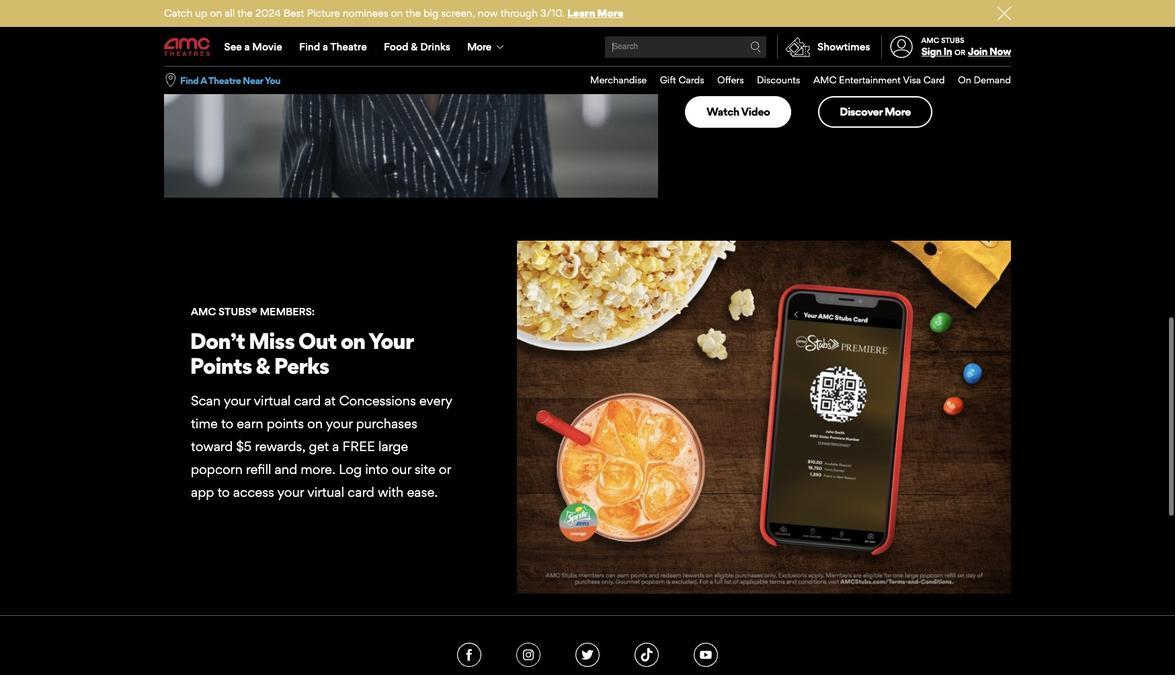 Task type: describe. For each thing, give the bounding box(es) containing it.
1 vertical spatial to
[[218, 484, 230, 501]]

discover more
[[840, 105, 911, 118]]

at
[[324, 393, 336, 409]]

$5
[[236, 439, 252, 455]]

log
[[339, 461, 362, 478]]

discover
[[840, 105, 883, 118]]

submit search icon image
[[751, 42, 761, 52]]

video
[[741, 105, 770, 118]]

your
[[369, 327, 413, 354]]

food and beverage image
[[517, 241, 1012, 594]]

catch
[[164, 7, 193, 20]]

entertainment
[[839, 74, 901, 85]]

on demand link
[[945, 67, 1012, 94]]

1 horizontal spatial card
[[348, 484, 375, 501]]

through
[[501, 7, 538, 20]]

1 horizontal spatial your
[[277, 484, 304, 501]]

0 vertical spatial &
[[411, 40, 418, 53]]

access
[[233, 484, 274, 501]]

join now button
[[968, 45, 1012, 58]]

merchandise link
[[577, 67, 647, 94]]

amc youtube image
[[694, 643, 718, 667]]

picture
[[307, 7, 340, 20]]

scan your virtual card at concessions every time to earn points on your purchases toward $5 rewards, get a free large popcorn refill and more. log into our site or app to access your virtual card with ease.
[[191, 393, 452, 501]]

amc twitter image
[[576, 643, 600, 667]]

best
[[284, 7, 304, 20]]

rewards,
[[255, 439, 306, 455]]

merchandise
[[591, 74, 647, 85]]

offers link
[[705, 67, 744, 94]]

you
[[265, 74, 281, 86]]

watch video link
[[685, 96, 792, 128]]

amc youtube image
[[694, 643, 718, 667]]

more.
[[301, 461, 336, 478]]

amc facebook image
[[457, 643, 482, 667]]

3/10.
[[541, 7, 565, 20]]

find for find a theatre near you
[[180, 74, 199, 86]]

near
[[243, 74, 263, 86]]

into
[[365, 461, 388, 478]]

discounts
[[757, 74, 801, 85]]

all
[[225, 7, 235, 20]]

time
[[191, 416, 218, 432]]

large
[[379, 439, 408, 455]]

and
[[275, 461, 297, 478]]

search the AMC website text field
[[611, 42, 751, 52]]

members:
[[260, 305, 315, 318]]

find a theatre link
[[291, 28, 376, 66]]

0 vertical spatial more
[[598, 7, 624, 20]]

user profile image
[[883, 36, 921, 58]]

2 vertical spatial more
[[885, 105, 911, 118]]

showtimes
[[818, 40, 871, 53]]

out
[[298, 327, 337, 354]]

see a movie link
[[216, 28, 291, 66]]

watch video
[[707, 105, 770, 118]]

visa
[[903, 74, 922, 85]]

food
[[384, 40, 409, 53]]

see
[[224, 40, 242, 53]]

or inside scan your virtual card at concessions every time to earn points on your purchases toward $5 rewards, get a free large popcorn refill and more. log into our site or app to access your virtual card with ease.
[[439, 461, 451, 478]]

don't miss out on your points & perks
[[190, 327, 413, 379]]

offers
[[718, 74, 744, 85]]

on inside don't miss out on your points & perks
[[341, 327, 365, 354]]

get
[[309, 439, 329, 455]]

join
[[968, 45, 988, 58]]

stubs
[[942, 36, 965, 45]]

more button
[[459, 28, 515, 66]]

stubs®
[[219, 305, 257, 318]]

big
[[424, 7, 439, 20]]

sign
[[922, 45, 942, 58]]

find a theatre near you button
[[180, 74, 281, 87]]

find a theatre near you
[[180, 74, 281, 86]]

in
[[944, 45, 953, 58]]

cards
[[679, 74, 705, 85]]

on
[[959, 74, 972, 85]]

with
[[378, 484, 404, 501]]

every
[[420, 393, 452, 409]]

menu containing more
[[164, 28, 1012, 66]]

miss
[[249, 327, 295, 354]]

menu containing merchandise
[[577, 67, 1012, 94]]

now
[[990, 45, 1012, 58]]

toward
[[191, 439, 233, 455]]

catch up on all the 2024 best picture nominees on the big screen, now through 3/10. learn more
[[164, 7, 624, 20]]

our
[[392, 461, 411, 478]]

more inside button
[[467, 40, 491, 53]]

popcorn
[[191, 461, 243, 478]]

amc twitter image
[[576, 643, 600, 667]]

a for movie
[[245, 40, 250, 53]]

concessions
[[339, 393, 416, 409]]

earn
[[237, 416, 263, 432]]



Task type: vqa. For each thing, say whether or not it's contained in the screenshot.
the every
yes



Task type: locate. For each thing, give the bounding box(es) containing it.
up
[[195, 7, 207, 20]]

0 horizontal spatial the
[[238, 7, 253, 20]]

on demand
[[959, 74, 1012, 85]]

amc for amc entertainment visa card
[[814, 74, 837, 85]]

on right out
[[341, 327, 365, 354]]

the left big
[[406, 7, 421, 20]]

the right all
[[238, 7, 253, 20]]

gift
[[660, 74, 677, 85]]

card
[[924, 74, 945, 85]]

0 horizontal spatial find
[[180, 74, 199, 86]]

discover more link
[[819, 96, 933, 128]]

amc up don't
[[191, 305, 216, 318]]

theatre inside button
[[208, 74, 241, 86]]

showtimes image
[[778, 35, 818, 59]]

1 horizontal spatial a
[[323, 40, 328, 53]]

card down log on the bottom left
[[348, 484, 375, 501]]

0 vertical spatial card
[[294, 393, 321, 409]]

on left all
[[210, 7, 222, 20]]

amc facebook image
[[457, 643, 482, 667]]

2 horizontal spatial your
[[326, 416, 353, 432]]

1 horizontal spatial virtual
[[307, 484, 344, 501]]

1 vertical spatial or
[[439, 461, 451, 478]]

on inside scan your virtual card at concessions every time to earn points on your purchases toward $5 rewards, get a free large popcorn refill and more. log into our site or app to access your virtual card with ease.
[[307, 416, 323, 432]]

perks
[[274, 352, 329, 379]]

a right get
[[332, 439, 339, 455]]

2 vertical spatial amc
[[191, 305, 216, 318]]

to
[[221, 416, 234, 432], [218, 484, 230, 501]]

gift cards
[[660, 74, 705, 85]]

learn more link
[[568, 7, 624, 20]]

1 vertical spatial card
[[348, 484, 375, 501]]

food & drinks
[[384, 40, 451, 53]]

find down picture in the left top of the page
[[299, 40, 320, 53]]

1 horizontal spatial find
[[299, 40, 320, 53]]

0 vertical spatial menu
[[164, 28, 1012, 66]]

app
[[191, 484, 214, 501]]

1 horizontal spatial &
[[411, 40, 418, 53]]

amc down showtimes link
[[814, 74, 837, 85]]

gift cards link
[[647, 67, 705, 94]]

now
[[478, 7, 498, 20]]

theatre for a
[[208, 74, 241, 86]]

amc for amc stubs sign in or join now
[[922, 36, 940, 45]]

or right the in
[[955, 48, 966, 57]]

1 horizontal spatial the
[[406, 7, 421, 20]]

virtual
[[254, 393, 291, 409], [307, 484, 344, 501]]

card
[[294, 393, 321, 409], [348, 484, 375, 501]]

0 horizontal spatial card
[[294, 393, 321, 409]]

0 horizontal spatial or
[[439, 461, 451, 478]]

0 vertical spatial find
[[299, 40, 320, 53]]

sign in button
[[922, 45, 953, 58]]

more down "now"
[[467, 40, 491, 53]]

virtual down more.
[[307, 484, 344, 501]]

amc logo image
[[164, 38, 211, 56], [164, 38, 211, 56]]

0 vertical spatial virtual
[[254, 393, 291, 409]]

& left perks
[[256, 352, 270, 379]]

a
[[200, 74, 207, 86]]

0 horizontal spatial theatre
[[208, 74, 241, 86]]

to right the app
[[218, 484, 230, 501]]

find for find a theatre
[[299, 40, 320, 53]]

on
[[210, 7, 222, 20], [391, 7, 403, 20], [341, 327, 365, 354], [307, 416, 323, 432]]

find left a
[[180, 74, 199, 86]]

0 horizontal spatial a
[[245, 40, 250, 53]]

1 vertical spatial virtual
[[307, 484, 344, 501]]

or inside amc stubs sign in or join now
[[955, 48, 966, 57]]

amc entertainment visa card link
[[801, 67, 945, 94]]

menu down learn
[[164, 28, 1012, 66]]

menu
[[164, 28, 1012, 66], [577, 67, 1012, 94]]

find a theatre
[[299, 40, 367, 53]]

your down and
[[277, 484, 304, 501]]

watch
[[707, 105, 740, 118]]

on up get
[[307, 416, 323, 432]]

see a movie
[[224, 40, 282, 53]]

menu down showtimes image
[[577, 67, 1012, 94]]

1 the from the left
[[238, 7, 253, 20]]

ease.
[[407, 484, 438, 501]]

amc stubs sign in or join now
[[922, 36, 1012, 58]]

discounts link
[[744, 67, 801, 94]]

sign in or join amc stubs element
[[881, 28, 1012, 66]]

scan
[[191, 393, 221, 409]]

or
[[955, 48, 966, 57], [439, 461, 451, 478]]

on right nominees
[[391, 7, 403, 20]]

0 horizontal spatial more
[[467, 40, 491, 53]]

theatre for a
[[330, 40, 367, 53]]

a inside scan your virtual card at concessions every time to earn points on your purchases toward $5 rewards, get a free large popcorn refill and more. log into our site or app to access your virtual card with ease.
[[332, 439, 339, 455]]

a
[[245, 40, 250, 53], [323, 40, 328, 53], [332, 439, 339, 455]]

2 horizontal spatial amc
[[922, 36, 940, 45]]

amc inside amc stubs sign in or join now
[[922, 36, 940, 45]]

find inside menu
[[299, 40, 320, 53]]

virtual up points
[[254, 393, 291, 409]]

showtimes link
[[778, 35, 871, 59]]

1 horizontal spatial or
[[955, 48, 966, 57]]

1 vertical spatial theatre
[[208, 74, 241, 86]]

0 horizontal spatial amc
[[191, 305, 216, 318]]

theatre right a
[[208, 74, 241, 86]]

don't
[[190, 327, 245, 354]]

2024
[[255, 7, 281, 20]]

your down at
[[326, 416, 353, 432]]

more down visa
[[885, 105, 911, 118]]

amc stubs® members:
[[191, 305, 315, 318]]

nicole kidman image
[[164, 0, 658, 198]]

& right "food"
[[411, 40, 418, 53]]

points
[[267, 416, 304, 432]]

learn
[[568, 7, 595, 20]]

0 vertical spatial to
[[221, 416, 234, 432]]

points
[[190, 352, 252, 379]]

purchases
[[356, 416, 418, 432]]

1 vertical spatial &
[[256, 352, 270, 379]]

food & drinks link
[[376, 28, 459, 66]]

theatre inside menu
[[330, 40, 367, 53]]

2 the from the left
[[406, 7, 421, 20]]

1 vertical spatial more
[[467, 40, 491, 53]]

card left at
[[294, 393, 321, 409]]

find
[[299, 40, 320, 53], [180, 74, 199, 86]]

a for theatre
[[323, 40, 328, 53]]

more right learn
[[598, 7, 624, 20]]

nominees
[[343, 7, 388, 20]]

theatre
[[330, 40, 367, 53], [208, 74, 241, 86]]

0 horizontal spatial virtual
[[254, 393, 291, 409]]

movie
[[252, 40, 282, 53]]

free
[[343, 439, 375, 455]]

amc instagram image
[[517, 643, 541, 667]]

0 horizontal spatial &
[[256, 352, 270, 379]]

1 horizontal spatial more
[[598, 7, 624, 20]]

0 vertical spatial amc
[[922, 36, 940, 45]]

theatre down nominees
[[330, 40, 367, 53]]

1 horizontal spatial amc
[[814, 74, 837, 85]]

demand
[[974, 74, 1012, 85]]

or right site
[[439, 461, 451, 478]]

1 vertical spatial your
[[326, 416, 353, 432]]

0 vertical spatial your
[[224, 393, 251, 409]]

1 vertical spatial amc
[[814, 74, 837, 85]]

refill
[[246, 461, 271, 478]]

your
[[224, 393, 251, 409], [326, 416, 353, 432], [277, 484, 304, 501]]

amc entertainment visa card
[[814, 74, 945, 85]]

amc instagram image
[[517, 643, 541, 667]]

2 vertical spatial your
[[277, 484, 304, 501]]

0 vertical spatial theatre
[[330, 40, 367, 53]]

cookie consent banner dialog
[[0, 639, 1176, 675]]

screen,
[[441, 7, 475, 20]]

find inside button
[[180, 74, 199, 86]]

&
[[411, 40, 418, 53], [256, 352, 270, 379]]

a down picture in the left top of the page
[[323, 40, 328, 53]]

a right the see
[[245, 40, 250, 53]]

your up earn
[[224, 393, 251, 409]]

site
[[415, 461, 436, 478]]

amc
[[922, 36, 940, 45], [814, 74, 837, 85], [191, 305, 216, 318]]

2 horizontal spatial a
[[332, 439, 339, 455]]

0 vertical spatial or
[[955, 48, 966, 57]]

drinks
[[420, 40, 451, 53]]

to left earn
[[221, 416, 234, 432]]

amc tiktok image
[[635, 643, 659, 667], [635, 643, 659, 667]]

1 horizontal spatial theatre
[[330, 40, 367, 53]]

0 horizontal spatial your
[[224, 393, 251, 409]]

amc for amc stubs® members:
[[191, 305, 216, 318]]

& inside don't miss out on your points & perks
[[256, 352, 270, 379]]

amc up sign
[[922, 36, 940, 45]]

1 vertical spatial find
[[180, 74, 199, 86]]

1 vertical spatial menu
[[577, 67, 1012, 94]]

2 horizontal spatial more
[[885, 105, 911, 118]]



